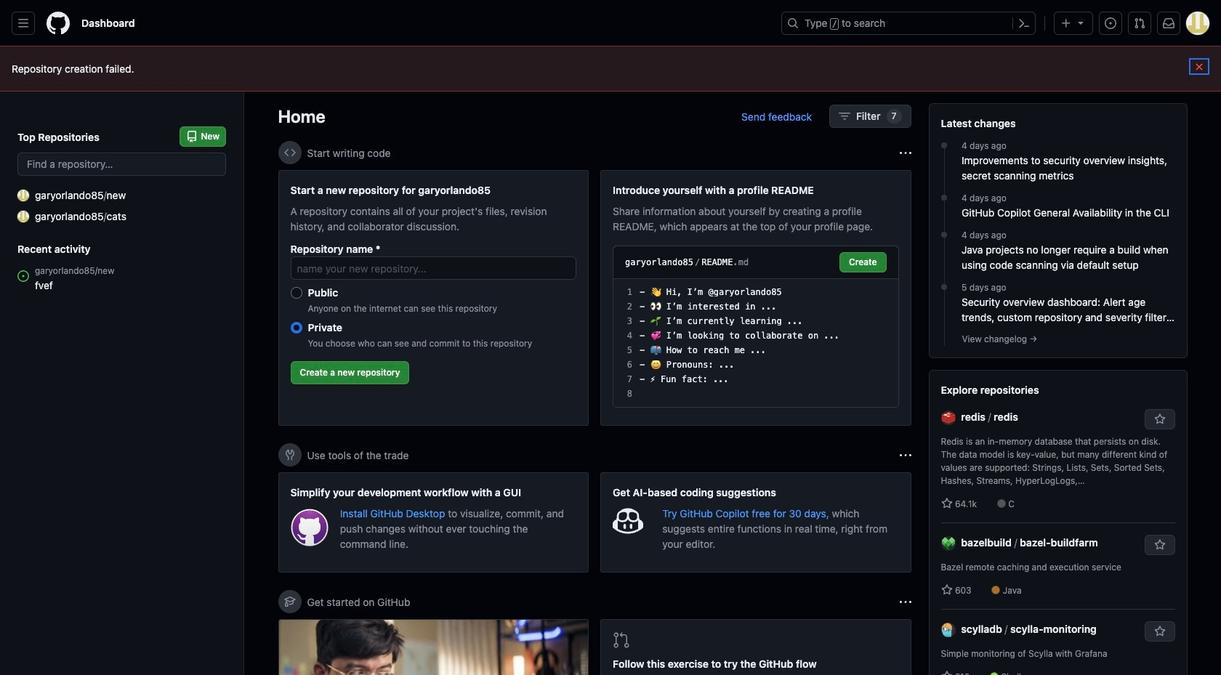Task type: locate. For each thing, give the bounding box(es) containing it.
why am i seeing this? image
[[900, 147, 911, 159], [900, 450, 911, 461], [900, 596, 911, 608]]

1 vertical spatial star image
[[941, 584, 953, 596]]

1 why am i seeing this? image from the top
[[900, 147, 911, 159]]

what is github? image
[[279, 620, 588, 675]]

star image for @bazelbuild profile icon at the right bottom of the page
[[941, 584, 953, 596]]

explore element
[[929, 103, 1187, 675]]

github desktop image
[[290, 509, 328, 547]]

3 star image from the top
[[941, 671, 953, 675]]

1 vertical spatial dot fill image
[[939, 192, 950, 204]]

2 star image from the top
[[941, 584, 953, 596]]

2 vertical spatial star image
[[941, 671, 953, 675]]

2 star this repository image from the top
[[1154, 626, 1166, 638]]

mortar board image
[[284, 596, 296, 608]]

None submit
[[840, 252, 887, 273]]

2 vertical spatial dot fill image
[[939, 281, 950, 293]]

@redis profile image
[[941, 411, 956, 425]]

plus image
[[1061, 17, 1072, 29]]

1 star image from the top
[[941, 498, 953, 510]]

alert
[[12, 61, 1210, 76]]

star image for @scylladb profile image
[[941, 671, 953, 675]]

@bazelbuild profile image
[[941, 537, 956, 551]]

dot fill image
[[939, 140, 950, 151], [939, 192, 950, 204], [939, 281, 950, 293]]

1 vertical spatial star this repository image
[[1154, 626, 1166, 638]]

get ai-based coding suggestions element
[[600, 473, 911, 573]]

2 dot fill image from the top
[[939, 192, 950, 204]]

0 vertical spatial dot fill image
[[939, 140, 950, 151]]

3 why am i seeing this? image from the top
[[900, 596, 911, 608]]

2 why am i seeing this? image from the top
[[900, 450, 911, 461]]

dot fill image
[[939, 229, 950, 241]]

none submit inside the introduce yourself with a profile readme element
[[840, 252, 887, 273]]

2 vertical spatial why am i seeing this? image
[[900, 596, 911, 608]]

why am i seeing this? image for the introduce yourself with a profile readme element
[[900, 147, 911, 159]]

star this repository image for @bazelbuild profile icon at the right bottom of the page
[[1154, 539, 1166, 551]]

1 star this repository image from the top
[[1154, 539, 1166, 551]]

star image up @scylladb profile image
[[941, 584, 953, 596]]

1 dot fill image from the top
[[939, 140, 950, 151]]

issue opened image
[[1105, 17, 1117, 29]]

star image up @bazelbuild profile icon at the right bottom of the page
[[941, 498, 953, 510]]

0 vertical spatial star image
[[941, 498, 953, 510]]

star this repository image
[[1154, 539, 1166, 551], [1154, 626, 1166, 638]]

filter image
[[839, 110, 851, 122]]

git pull request image
[[1134, 17, 1146, 29]]

0 vertical spatial star this repository image
[[1154, 539, 1166, 551]]

cats image
[[17, 210, 29, 222]]

star image
[[941, 498, 953, 510], [941, 584, 953, 596], [941, 671, 953, 675]]

open issue image
[[17, 270, 29, 282]]

0 vertical spatial why am i seeing this? image
[[900, 147, 911, 159]]

git pull request image
[[613, 632, 630, 649]]

Top Repositories search field
[[17, 153, 226, 176]]

@scylladb profile image
[[941, 623, 956, 638]]

star image down @scylladb profile image
[[941, 671, 953, 675]]

1 vertical spatial why am i seeing this? image
[[900, 450, 911, 461]]

None radio
[[290, 287, 302, 299], [290, 322, 302, 334], [290, 287, 302, 299], [290, 322, 302, 334]]

new image
[[17, 189, 29, 201]]



Task type: vqa. For each thing, say whether or not it's contained in the screenshot.
the 124
no



Task type: describe. For each thing, give the bounding box(es) containing it.
start a new repository element
[[278, 170, 589, 426]]

what is github? element
[[278, 619, 589, 675]]

code image
[[284, 147, 296, 158]]

introduce yourself with a profile readme element
[[600, 170, 911, 426]]

star image for @redis profile icon
[[941, 498, 953, 510]]

explore repositories navigation
[[929, 370, 1187, 675]]

Find a repository… text field
[[17, 153, 226, 176]]

command palette image
[[1018, 17, 1030, 29]]

homepage image
[[47, 12, 70, 35]]

triangle down image
[[1075, 17, 1087, 28]]

simplify your development workflow with a gui element
[[278, 473, 589, 573]]

notifications image
[[1163, 17, 1175, 29]]

star this repository image for @scylladb profile image
[[1154, 626, 1166, 638]]

why am i seeing this? image for get ai-based coding suggestions element
[[900, 450, 911, 461]]

tools image
[[284, 449, 296, 461]]

star this repository image
[[1154, 414, 1166, 425]]

name your new repository... text field
[[290, 257, 576, 280]]

3 dot fill image from the top
[[939, 281, 950, 293]]

dismiss this message image
[[1194, 61, 1205, 73]]



